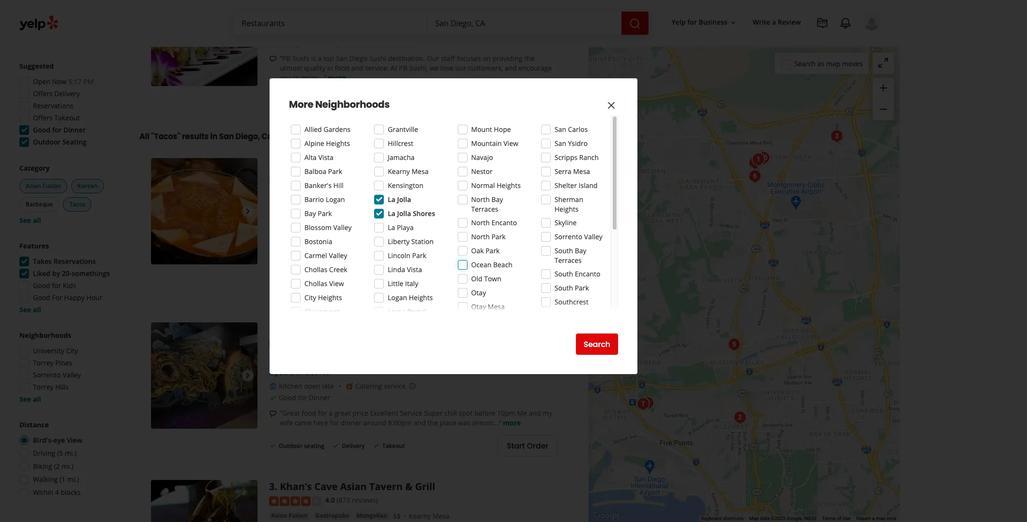 Task type: vqa. For each thing, say whether or not it's contained in the screenshot.
bottommost Gluten-
no



Task type: describe. For each thing, give the bounding box(es) containing it.
0 vertical spatial more
[[328, 73, 346, 82]]

friend's
[[280, 158, 318, 171]]

takeout up grantville
[[382, 97, 405, 105]]

chollas view
[[304, 279, 344, 289]]

16 checkmark v2 image down 16 speech v2 icon
[[269, 289, 277, 296]]

reviews) for 3
[[352, 496, 378, 506]]

park for north park
[[492, 232, 506, 242]]

0 vertical spatial takes
[[279, 231, 297, 240]]

next image for 1
[[242, 206, 254, 217]]

bars link
[[342, 189, 359, 199]]

linda
[[388, 265, 405, 274]]

mesa up the kensington
[[412, 167, 429, 176]]

south for south encanto
[[555, 270, 573, 279]]

beach for ocean beach
[[493, 260, 513, 270]]

park for south park
[[575, 284, 589, 293]]

group containing suggested
[[16, 61, 120, 150]]

0 vertical spatial bars
[[288, 11, 301, 19]]

4.0 for 3
[[325, 496, 335, 506]]

1 vertical spatial bay
[[304, 209, 316, 218]]

city inside more neighborhoods dialog
[[304, 293, 316, 303]]

mesa up la jolla shores
[[402, 190, 419, 199]]

oak
[[471, 246, 484, 256]]

for down kitchen open late
[[298, 394, 307, 403]]

place
[[440, 419, 456, 428]]

owned
[[302, 39, 324, 48]]

otay for otay
[[471, 289, 486, 298]]

harney sushi image
[[633, 395, 653, 414]]

tacos
[[69, 200, 85, 209]]

la playa
[[388, 223, 414, 232]]

clear
[[19, 11, 33, 19]]

more for 2
[[503, 419, 521, 428]]

16 checkmark v2 image down service. in the left top of the page
[[373, 96, 380, 104]]

chill
[[445, 409, 457, 418]]

truly
[[355, 270, 369, 279]]

1 vertical spatial bars
[[344, 190, 357, 198]]

inegi
[[804, 517, 816, 522]]

in for good
[[310, 270, 316, 279]]

around
[[363, 419, 386, 428]]

"best services receive  we had angel as our server haven't seen this kind of services and attention in a long time truly appreciate well worth every penny and…"
[[280, 260, 555, 279]]

good up "best
[[279, 245, 296, 254]]

neighborhoods inside group
[[19, 331, 71, 340]]

kensington
[[388, 181, 423, 190]]

1 vertical spatial in
[[210, 131, 218, 142]]

la for la playa
[[388, 223, 395, 232]]

16 checkmark v2 image up gardens
[[332, 96, 340, 104]]

more link for 2
[[503, 419, 521, 428]]

dinner
[[341, 419, 361, 428]]

data
[[760, 517, 770, 522]]

1 horizontal spatial of
[[837, 517, 841, 522]]

seating for attention
[[304, 289, 324, 297]]

0 vertical spatial logan
[[326, 195, 345, 204]]

banker's
[[304, 181, 332, 190]]

takes reservations inside group
[[33, 257, 96, 266]]

coffee & tea link
[[298, 189, 338, 199]]

use
[[843, 517, 851, 522]]

top
[[323, 54, 334, 63]]

gardens
[[324, 125, 350, 134]]

16 speech v2 image
[[269, 262, 277, 269]]

open until 9:30 pm
[[269, 204, 330, 213]]

16 checkmark v2 image up 3
[[269, 442, 277, 450]]

japanese button
[[307, 10, 337, 20]]

(2
[[54, 462, 60, 471]]

16 checkmark v2 image down chollas view
[[332, 289, 340, 296]]

4 star rating image for 1
[[269, 175, 321, 184]]

1 vertical spatial dinner
[[309, 218, 330, 227]]

pb sushi image
[[151, 0, 258, 86]]

friend's house korean image
[[151, 158, 258, 265]]

balboa park
[[304, 167, 342, 176]]

san left carlos
[[555, 125, 566, 134]]

for down by on the bottom of page
[[52, 281, 61, 290]]

chollas for chollas creek
[[304, 265, 327, 274]]

1 slideshow element from the top
[[151, 0, 258, 86]]

1 horizontal spatial takes reservations
[[279, 231, 339, 240]]

food inside "pb sushi is a top san diego sushi destination. our staff focuses on providing the utmost quality in food and service. at pb sushi, we love our customers, and encourage you to enjoy…"
[[335, 64, 349, 73]]

enjoy…"
[[301, 73, 326, 82]]

fusion for right "asian fusion" button
[[289, 512, 308, 520]]

walking (1 mi.)
[[33, 475, 79, 485]]

within 4 blocks
[[33, 488, 81, 498]]

yelp
[[672, 18, 686, 27]]

map for moves
[[826, 59, 841, 68]]

1 horizontal spatial asian fusion button
[[269, 512, 310, 521]]

2 vertical spatial view
[[67, 436, 82, 445]]

view for chollas view
[[329, 279, 344, 289]]

$$ button
[[46, 29, 70, 44]]

valley right blossom
[[333, 223, 352, 232]]

manna heaven bbq image
[[745, 167, 765, 186]]

mesa down scripps ranch
[[573, 167, 590, 176]]

grantville
[[388, 125, 418, 134]]

me
[[517, 409, 527, 418]]

4
[[55, 488, 59, 498]]

operated
[[332, 39, 361, 48]]

3:00
[[305, 369, 318, 378]]

16 checkmark v2 image down 16 kitchen open late v2 icon
[[269, 395, 277, 402]]

search image
[[629, 18, 641, 29]]

good for groups
[[279, 245, 332, 254]]

2 vertical spatial dinner
[[309, 394, 330, 403]]

(1
[[60, 475, 65, 485]]

good for dinner inside group
[[33, 125, 86, 135]]

category
[[19, 164, 50, 173]]

& inside coffee & tea button
[[320, 190, 324, 198]]

notifications image
[[840, 17, 852, 29]]

16 catering v2 image
[[346, 383, 353, 391]]

for left groups
[[298, 245, 307, 254]]

north for north park
[[471, 232, 490, 242]]

0 horizontal spatial korean button
[[71, 179, 104, 194]]

tavern
[[369, 481, 403, 494]]

slideshow element for 1
[[151, 158, 258, 265]]

bostonia
[[304, 237, 332, 246]]

angel
[[375, 260, 392, 269]]

20-
[[62, 269, 72, 278]]

la for la jolla shores
[[388, 209, 395, 218]]

suggested
[[19, 61, 54, 71]]

heights for logan heights
[[409, 293, 433, 303]]

outdoor down "wife"
[[279, 442, 303, 451]]

3 seating from the top
[[304, 442, 324, 451]]

and left my
[[529, 409, 541, 418]]

sushi,
[[409, 64, 428, 73]]

mi.) for walking (1 mi.)
[[67, 475, 79, 485]]

delivery down time
[[342, 289, 365, 297]]

terraces for south
[[555, 256, 582, 265]]

north for north bay terraces
[[471, 195, 490, 204]]

time
[[339, 270, 353, 279]]

mountain view
[[471, 139, 518, 148]]

for inside button
[[687, 18, 697, 27]]

2 vertical spatial good for dinner
[[279, 394, 330, 403]]

review
[[778, 18, 801, 27]]

san inside "pb sushi is a top san diego sushi destination. our staff focuses on providing the utmost quality in food and service. at pb sushi, we love our customers, and encourage you to enjoy…"
[[336, 54, 347, 63]]

great
[[334, 409, 351, 418]]

for down offers takeout
[[52, 125, 62, 135]]

mesa down grill
[[433, 512, 450, 521]]

valley inside group
[[62, 371, 81, 380]]

2 horizontal spatial &
[[405, 481, 413, 494]]

heights for city heights
[[318, 293, 342, 303]]

for down great
[[330, 419, 339, 428]]

in for locally
[[327, 64, 333, 73]]

a right the write at right
[[772, 18, 776, 27]]

10pm
[[497, 409, 515, 418]]

food inside "great food for a great price  excellent service  super chill spot before 10pm  me and my wife came here for dinner around 8:00pm and the place was almost…"
[[302, 409, 316, 418]]

san up scripps
[[555, 139, 566, 148]]

1 next image from the top
[[242, 27, 254, 39]]

normal
[[471, 181, 495, 190]]

(873
[[337, 496, 350, 506]]

2 horizontal spatial sushi
[[369, 54, 386, 63]]

"pb
[[280, 54, 291, 63]]

kearny mesa for 1
[[378, 190, 419, 199]]

san carlos
[[555, 125, 588, 134]]

old
[[471, 274, 482, 284]]

16 certified professionals v2 image
[[373, 40, 381, 47]]

open for open until 9:30 pm
[[269, 204, 287, 213]]

mesa down town at left bottom
[[488, 303, 505, 312]]

outdoor seating for quality
[[279, 97, 324, 105]]

3
[[269, 481, 275, 494]]

1 services from the left
[[298, 260, 323, 269]]

valley up the south bay terraces on the right of the page
[[584, 232, 603, 242]]

heights for alpine heights
[[326, 139, 350, 148]]

2 services from the left
[[516, 260, 541, 269]]

encanto for north encanto
[[492, 218, 517, 228]]

good left for
[[33, 293, 50, 303]]

0 horizontal spatial asian
[[26, 182, 41, 190]]

fusion for top "asian fusion" button
[[43, 182, 61, 190]]

and down service
[[414, 419, 426, 428]]

north park
[[471, 232, 506, 242]]

good down liked
[[33, 281, 50, 290]]

all right clear
[[35, 11, 41, 19]]

report a map error link
[[857, 517, 897, 522]]

1 horizontal spatial korean
[[271, 190, 292, 198]]

pacific beach
[[341, 11, 382, 20]]

$$ inside button
[[54, 32, 61, 40]]

vista for alta vista
[[318, 153, 334, 162]]

to
[[293, 73, 300, 82]]

"tacos"
[[151, 131, 180, 142]]

16 checkmark v2 image down around at the bottom
[[373, 442, 380, 450]]

otay mesa
[[471, 303, 505, 312]]

2 vertical spatial reservations
[[54, 257, 96, 266]]

offers takeout
[[33, 113, 80, 122]]

park for balboa park
[[328, 167, 342, 176]]

grill
[[415, 481, 435, 494]]

good down the kitchen
[[279, 394, 296, 403]]

a inside "great food for a great price  excellent service  super chill spot before 10pm  me and my wife came here for dinner around 8:00pm and the place was almost…"
[[329, 409, 333, 418]]

2 horizontal spatial korean
[[353, 158, 388, 171]]

korean inside group
[[77, 182, 98, 190]]

torrey for torrey pines
[[33, 359, 54, 368]]

takes inside group
[[33, 257, 52, 266]]

bars button
[[342, 189, 359, 199]]

coffee & tea button
[[298, 189, 338, 199]]

serra
[[555, 167, 571, 176]]

sorrento inside group
[[33, 371, 61, 380]]

16 checkmark v2 image left more on the top
[[269, 96, 277, 104]]

1 horizontal spatial &
[[325, 39, 330, 48]]

group containing category
[[17, 164, 120, 226]]

open until 3:00 am
[[269, 369, 331, 378]]

business
[[699, 18, 728, 27]]

our inside "pb sushi is a top san diego sushi destination. our staff focuses on providing the utmost quality in food and service. at pb sushi, we love our customers, and encourage you to enjoy…"
[[455, 64, 466, 73]]

more neighborhoods
[[289, 98, 390, 111]]

san ysidro
[[555, 139, 588, 148]]

1 vertical spatial $$
[[393, 512, 401, 521]]

friend's house korean image
[[749, 150, 768, 169]]

option group containing distance
[[16, 421, 120, 501]]

asian fusion inside group
[[26, 182, 61, 190]]

torrey for torrey hills
[[33, 383, 54, 392]]

here
[[314, 419, 328, 428]]

offers for offers delivery
[[33, 89, 53, 98]]

1 horizontal spatial sushi
[[292, 54, 309, 63]]

lincoln park
[[388, 251, 426, 260]]

pm for open until 9:30 pm
[[320, 204, 330, 213]]

shortcuts
[[723, 517, 744, 522]]

outdoor down attention
[[279, 289, 303, 297]]

kearny for 3
[[409, 512, 431, 521]]

creek
[[329, 265, 347, 274]]

good down offers takeout
[[33, 125, 50, 135]]

0 vertical spatial more link
[[328, 73, 346, 82]]

delivery down dinner
[[342, 442, 365, 451]]

open for open
[[269, 25, 287, 34]]

la for la jolla
[[388, 195, 395, 204]]

start order link
[[498, 436, 558, 457]]

vista for linda vista
[[407, 265, 422, 274]]

and…"
[[483, 270, 502, 279]]

4.0 for 1
[[325, 174, 335, 183]]

allied
[[304, 125, 322, 134]]

1 horizontal spatial korean button
[[269, 189, 294, 199]]

dinner inside group
[[63, 125, 86, 135]]

map for error
[[876, 517, 886, 522]]

search for search as map moves
[[794, 59, 816, 68]]

jamacha
[[388, 153, 415, 162]]

1 see from the top
[[19, 216, 31, 225]]

kearny inside more neighborhoods dialog
[[388, 167, 410, 176]]

south park
[[555, 284, 589, 293]]

hills
[[55, 383, 69, 392]]

north for north encanto
[[471, 218, 490, 228]]

min sok chon image
[[745, 153, 765, 173]]

pm for open now 5:17 pm
[[83, 77, 94, 86]]

(5
[[57, 449, 63, 458]]

for down open until 9:30 pm
[[298, 218, 307, 227]]

1 horizontal spatial the asian bistro image
[[730, 408, 750, 428]]

16 checkmark v2 image up 16 speech v2 icon
[[269, 246, 277, 253]]

of inside "best services receive  we had angel as our server haven't seen this kind of services and attention in a long time truly appreciate well worth every penny and…"
[[507, 260, 514, 269]]

0 vertical spatial asian fusion button
[[19, 179, 67, 194]]

encourage
[[519, 64, 552, 73]]

and down the 'providing'
[[505, 64, 517, 73]]

beach for pacific beach
[[363, 11, 382, 20]]

attention
[[280, 270, 309, 279]]

nestor
[[471, 167, 493, 176]]



Task type: locate. For each thing, give the bounding box(es) containing it.
fusion
[[43, 182, 61, 190], [289, 512, 308, 520]]

2 offers from the top
[[33, 113, 53, 122]]

south up southcrest
[[555, 284, 573, 293]]

vista down alpine heights
[[318, 153, 334, 162]]

expand map image
[[878, 57, 889, 69]]

sherman
[[555, 195, 583, 204]]

2 north from the top
[[471, 218, 490, 228]]

1 horizontal spatial food
[[335, 64, 349, 73]]

mi.) right (1
[[67, 475, 79, 485]]

this
[[479, 260, 490, 269]]

bay park
[[304, 209, 332, 218]]

0 horizontal spatial services
[[298, 260, 323, 269]]

1 vertical spatial takes reservations
[[33, 257, 96, 266]]

0 vertical spatial see all
[[19, 216, 41, 225]]

kearny mesa inside more neighborhoods dialog
[[388, 167, 429, 176]]

2 4 star rating image from the top
[[269, 339, 321, 349]]

open down korean link
[[269, 204, 287, 213]]

0 horizontal spatial neighborhoods
[[19, 331, 71, 340]]

kearny
[[388, 167, 410, 176], [378, 190, 400, 199], [409, 512, 431, 521]]

2 chollas from the top
[[304, 279, 327, 289]]

mi.) for driving (5 mi.)
[[65, 449, 77, 458]]

korean up open until 9:30 pm
[[271, 190, 292, 198]]

previous image
[[155, 206, 167, 217], [155, 370, 167, 382]]

1 vertical spatial see
[[19, 305, 31, 315]]

city
[[304, 293, 316, 303], [66, 347, 78, 356]]

3 outdoor seating from the top
[[279, 442, 324, 451]]

16 checkmark v2 image down korean link
[[269, 219, 277, 226]]

1 horizontal spatial sorrento valley
[[555, 232, 603, 242]]

2 vertical spatial slideshow element
[[151, 323, 258, 429]]

2 south from the top
[[555, 270, 573, 279]]

0 vertical spatial outdoor seating
[[279, 97, 324, 105]]

a right report
[[872, 517, 875, 522]]

terraces for north
[[471, 205, 498, 214]]

kearny down "jamacha"
[[388, 167, 410, 176]]

16 checkmark v2 image
[[269, 96, 277, 104], [332, 96, 340, 104], [269, 219, 277, 226], [269, 246, 277, 253], [269, 289, 277, 296], [373, 289, 380, 296]]

0 horizontal spatial bars
[[288, 11, 301, 19]]

bay for south bay terraces
[[575, 246, 587, 256]]

1 horizontal spatial sorrento
[[555, 232, 582, 242]]

mongolian link
[[355, 512, 389, 521]]

dinner
[[63, 125, 86, 135], [309, 218, 330, 227], [309, 394, 330, 403]]

outdoor seating down attention
[[279, 289, 324, 297]]

beach up the and…"
[[493, 260, 513, 270]]

group
[[16, 61, 120, 150], [873, 78, 894, 121], [17, 164, 120, 226], [16, 242, 120, 315], [16, 331, 120, 405]]

16 checkmark v2 image up 16 speech v2 icon
[[269, 232, 277, 240]]

1 chollas from the top
[[304, 265, 327, 274]]

a inside "best services receive  we had angel as our server haven't seen this kind of services and attention in a long time truly appreciate well worth every penny and…"
[[318, 270, 322, 279]]

terraces inside the south bay terraces
[[555, 256, 582, 265]]

clear all link
[[19, 11, 41, 19]]

previous image for 2
[[155, 370, 167, 382]]

in up chollas view
[[310, 270, 316, 279]]

outdoor seating for attention
[[279, 289, 324, 297]]

heights down sherman
[[555, 205, 579, 214]]

slideshow element for 2
[[151, 323, 258, 429]]

0 vertical spatial beach
[[363, 11, 382, 20]]

sorrento valley inside more neighborhoods dialog
[[555, 232, 603, 242]]

little italy
[[388, 279, 418, 289]]

heights for normal heights
[[497, 181, 521, 190]]

1 horizontal spatial view
[[329, 279, 344, 289]]

3 see from the top
[[19, 395, 31, 404]]

sushi up 16 locally owned v2 image
[[271, 11, 287, 19]]

1 vertical spatial fusion
[[289, 512, 308, 520]]

open
[[304, 382, 320, 391]]

wife
[[280, 419, 293, 428]]

2 16 speech v2 image from the top
[[269, 411, 277, 418]]

service
[[384, 382, 406, 391]]

2 next image from the top
[[242, 206, 254, 217]]

heights inside sherman heights
[[555, 205, 579, 214]]

destination.
[[388, 54, 425, 63]]

1 see all from the top
[[19, 216, 41, 225]]

reviews)
[[354, 174, 380, 183], [352, 496, 378, 506]]

1 4 star rating image from the top
[[269, 175, 321, 184]]

logan heights
[[388, 293, 433, 303]]

2 la from the top
[[388, 209, 395, 218]]

alta
[[304, 153, 317, 162]]

on
[[483, 54, 491, 63]]

0 horizontal spatial asian fusion
[[26, 182, 61, 190]]

all for neighborhoods
[[33, 395, 41, 404]]

4 star rating image
[[269, 175, 321, 184], [269, 339, 321, 349], [269, 497, 321, 507]]

asian fusion up the 'barbeque' on the left top of page
[[26, 182, 61, 190]]

korean link
[[269, 189, 294, 199]]

chollas for chollas view
[[304, 279, 327, 289]]

3 next image from the top
[[242, 370, 254, 382]]

tacos button
[[63, 198, 92, 212]]

search for search
[[584, 339, 610, 350]]

north encanto
[[471, 218, 517, 228]]

san left diego,
[[219, 131, 234, 142]]

1 horizontal spatial as
[[818, 59, 825, 68]]

1 seating from the top
[[304, 97, 324, 105]]

more link down top
[[328, 73, 346, 82]]

asian down category
[[26, 182, 41, 190]]

sorrento inside more neighborhoods dialog
[[555, 232, 582, 242]]

16 locally owned v2 image
[[269, 40, 277, 47]]

takeout
[[382, 97, 405, 105], [54, 113, 80, 122], [382, 289, 405, 297], [382, 442, 405, 451]]

the inside "great food for a great price  excellent service  super chill spot before 10pm  me and my wife came here for dinner around 8:00pm and the place was almost…"
[[428, 419, 438, 428]]

service.
[[365, 64, 389, 73]]

1 horizontal spatial in
[[310, 270, 316, 279]]

torrey down university
[[33, 359, 54, 368]]

0 vertical spatial reservations
[[33, 101, 73, 110]]

a left great
[[329, 409, 333, 418]]

see all button down the torrey hills
[[19, 395, 41, 404]]

alpine heights
[[304, 139, 350, 148]]

2 slideshow element from the top
[[151, 158, 258, 265]]

3 north from the top
[[471, 232, 490, 242]]

biking
[[33, 462, 52, 471]]

write
[[753, 18, 771, 27]]

mi.)
[[65, 449, 77, 458], [62, 462, 73, 471], [67, 475, 79, 485]]

kind
[[492, 260, 506, 269]]

1 vertical spatial search
[[584, 339, 610, 350]]

1 horizontal spatial asian
[[271, 512, 287, 520]]

ranch
[[579, 153, 599, 162]]

0 vertical spatial fusion
[[43, 182, 61, 190]]

2 vertical spatial mi.)
[[67, 475, 79, 485]]

map left error
[[876, 517, 886, 522]]

outdoor seating down came
[[279, 442, 324, 451]]

0 vertical spatial chollas
[[304, 265, 327, 274]]

the asian bistro image
[[151, 323, 258, 429], [730, 408, 750, 428]]

in inside "pb sushi is a top san diego sushi destination. our staff focuses on providing the utmost quality in food and service. at pb sushi, we love our customers, and encourage you to enjoy…"
[[327, 64, 333, 73]]

1 north from the top
[[471, 195, 490, 204]]

seating for quality
[[304, 97, 324, 105]]

1 torrey from the top
[[33, 359, 54, 368]]

2 otay from the top
[[471, 303, 486, 312]]

outdoor inside group
[[33, 137, 61, 147]]

italy
[[405, 279, 418, 289]]

user actions element
[[664, 12, 894, 72]]

mi.) for biking (2 mi.)
[[62, 462, 73, 471]]

16 checkmark v2 image down appreciate
[[373, 289, 380, 296]]

1 vertical spatial city
[[66, 347, 78, 356]]

1 vertical spatial next image
[[242, 206, 254, 217]]

torrey pines
[[33, 359, 72, 368]]

1 vertical spatial slideshow element
[[151, 158, 258, 265]]

16 chevron down v2 image
[[729, 19, 737, 26]]

worth
[[421, 270, 440, 279]]

1 previous image from the top
[[155, 206, 167, 217]]

see all for university
[[19, 395, 41, 404]]

report a map error
[[857, 517, 897, 522]]

open for open now 5:17 pm
[[33, 77, 50, 86]]

la down la jolla
[[388, 209, 395, 218]]

asian fusion
[[26, 182, 61, 190], [271, 512, 308, 520]]

kearny mesa up the kensington
[[388, 167, 429, 176]]

appreciate
[[371, 270, 405, 279]]

3 la from the top
[[388, 223, 395, 232]]

see all for takes
[[19, 305, 41, 315]]

outdoor down the you
[[279, 97, 303, 105]]

yelp for business button
[[668, 14, 741, 31]]

kearny mesa for 3
[[409, 512, 450, 521]]

2 until from the top
[[289, 369, 303, 378]]

1 outdoor seating from the top
[[279, 97, 324, 105]]

16 speech v2 image for "great
[[269, 411, 277, 418]]

0 vertical spatial north
[[471, 195, 490, 204]]

next image for 2
[[242, 370, 254, 382]]

1 vertical spatial our
[[403, 260, 414, 269]]

0 horizontal spatial &
[[320, 190, 324, 198]]

2 see all button from the top
[[19, 305, 41, 315]]

16 checkmark v2 image down great
[[332, 442, 340, 450]]

distance
[[19, 421, 49, 430]]

2 torrey from the top
[[33, 383, 54, 392]]

our up well on the bottom of page
[[403, 260, 414, 269]]

bay for north bay terraces
[[492, 195, 503, 204]]

close image
[[606, 100, 617, 111]]

1 horizontal spatial $$
[[393, 512, 401, 521]]

and left the south bay terraces on the right of the page
[[543, 260, 555, 269]]

professionals
[[411, 39, 453, 48]]

3 see all from the top
[[19, 395, 41, 404]]

service
[[400, 409, 422, 418]]

khan's cave asian tavern & grill link
[[280, 481, 435, 494]]

kearny down grill
[[409, 512, 431, 521]]

0 horizontal spatial search
[[584, 339, 610, 350]]

2 outdoor seating from the top
[[279, 289, 324, 297]]

1 jolla from the top
[[397, 195, 411, 204]]

neighborhoods inside dialog
[[315, 98, 390, 111]]

south bay terraces
[[555, 246, 587, 265]]

0 horizontal spatial food
[[302, 409, 316, 418]]

1 vertical spatial good for dinner
[[279, 218, 330, 227]]

korean button up open until 9:30 pm
[[269, 189, 294, 199]]

terraces up north encanto
[[471, 205, 498, 214]]

la
[[388, 195, 395, 204], [388, 209, 395, 218], [388, 223, 395, 232]]

more
[[289, 98, 313, 111]]

0 horizontal spatial pm
[[83, 77, 94, 86]]

takes
[[279, 231, 297, 240], [33, 257, 52, 266]]

view for mountain view
[[504, 139, 518, 148]]

0 vertical spatial dinner
[[63, 125, 86, 135]]

1 vertical spatial torrey
[[33, 383, 54, 392]]

1 horizontal spatial vista
[[407, 265, 422, 274]]

asian fusion down khan's at the bottom of the page
[[271, 512, 308, 520]]

sorrento up the torrey hills
[[33, 371, 61, 380]]

pm inside group
[[83, 77, 94, 86]]

0 horizontal spatial city
[[66, 347, 78, 356]]

2 jolla from the top
[[397, 209, 411, 218]]

by
[[52, 269, 60, 278]]

heights right normal
[[497, 181, 521, 190]]

jolla for la jolla shores
[[397, 209, 411, 218]]

more link for 1
[[504, 270, 522, 279]]

0 horizontal spatial vista
[[318, 153, 334, 162]]

projects image
[[817, 17, 828, 29]]

jolla up playa
[[397, 209, 411, 218]]

had
[[361, 260, 373, 269]]

2 see from the top
[[19, 305, 31, 315]]

bay inside the south bay terraces
[[575, 246, 587, 256]]

group containing neighborhoods
[[16, 331, 120, 405]]

university city
[[33, 347, 78, 356]]

3 slideshow element from the top
[[151, 323, 258, 429]]

and down diego
[[351, 64, 363, 73]]

and inside "best services receive  we had angel as our server haven't seen this kind of services and attention in a long time truly appreciate well worth every penny and…"
[[543, 260, 555, 269]]

jolla for la jolla
[[397, 195, 411, 204]]

south up 'south park'
[[555, 270, 573, 279]]

1 vertical spatial otay
[[471, 303, 486, 312]]

asian fusion inside 'link'
[[271, 512, 308, 520]]

more
[[328, 73, 346, 82], [504, 270, 522, 279], [503, 419, 521, 428]]

all for category
[[33, 216, 41, 225]]

sushi inside button
[[271, 11, 287, 19]]

outdoor down offers takeout
[[33, 137, 61, 147]]

in
[[327, 64, 333, 73], [210, 131, 218, 142], [310, 270, 316, 279]]

2 vertical spatial see all
[[19, 395, 41, 404]]

previous image for 1
[[155, 206, 167, 217]]

outdoor seating down to
[[279, 97, 324, 105]]

reservations up offers takeout
[[33, 101, 73, 110]]

2 vertical spatial seating
[[304, 442, 324, 451]]

1 offers from the top
[[33, 89, 53, 98]]

south inside the south bay terraces
[[555, 246, 573, 256]]

terraces inside "north bay terraces"
[[471, 205, 498, 214]]

in inside "best services receive  we had angel as our server haven't seen this kind of services and attention in a long time truly appreciate well worth every penny and…"
[[310, 270, 316, 279]]

1 vertical spatial sorrento valley
[[33, 371, 81, 380]]

1 vertical spatial until
[[289, 369, 303, 378]]

0 vertical spatial &
[[325, 39, 330, 48]]

city inside group
[[66, 347, 78, 356]]

takes reservations up good for groups
[[279, 231, 339, 240]]

1 vertical spatial la
[[388, 209, 395, 218]]

2 see all from the top
[[19, 305, 41, 315]]

0 vertical spatial see all button
[[19, 216, 41, 225]]

$$
[[54, 32, 61, 40], [393, 512, 401, 521]]

2 seating from the top
[[304, 289, 324, 297]]

zoom out image
[[878, 104, 889, 115]]

0 vertical spatial as
[[818, 59, 825, 68]]

south for south bay terraces
[[555, 246, 573, 256]]

liked by 20-somethings
[[33, 269, 110, 278]]

1 see all button from the top
[[19, 216, 41, 225]]

house
[[320, 158, 351, 171]]

the inside "pb sushi is a top san diego sushi destination. our staff focuses on providing the utmost quality in food and service. at pb sushi, we love our customers, and encourage you to enjoy…"
[[524, 54, 535, 63]]

carlos
[[568, 125, 588, 134]]

next image
[[242, 27, 254, 39], [242, 206, 254, 217], [242, 370, 254, 382]]

write a review link
[[749, 14, 805, 31]]

park for bay park
[[318, 209, 332, 218]]

for up here
[[318, 409, 327, 418]]

until left 9:30
[[289, 204, 303, 213]]

see for university city
[[19, 395, 31, 404]]

1 16 speech v2 image from the top
[[269, 55, 277, 63]]

offers for offers takeout
[[33, 113, 53, 122]]

fusion inside 'link'
[[289, 512, 308, 520]]

delivery inside group
[[54, 89, 80, 98]]

option group
[[16, 421, 120, 501]]

takeout down little at the left bottom of the page
[[382, 289, 405, 297]]

dinner down open
[[309, 394, 330, 403]]

otay for otay mesa
[[471, 303, 486, 312]]

south for south park
[[555, 284, 573, 293]]

see for takes reservations
[[19, 305, 31, 315]]

see all button for university city
[[19, 395, 41, 404]]

2 vertical spatial kearny
[[409, 512, 431, 521]]

north bay terraces
[[471, 195, 503, 214]]

good for dinner down open until 9:30 pm
[[279, 218, 330, 227]]

2 vertical spatial in
[[310, 270, 316, 279]]

keyboard
[[702, 517, 722, 522]]

16 checkmark v2 image
[[373, 96, 380, 104], [269, 232, 277, 240], [332, 289, 340, 296], [269, 395, 277, 402], [269, 442, 277, 450], [332, 442, 340, 450], [373, 442, 380, 450]]

encanto up north park
[[492, 218, 517, 228]]

0 vertical spatial kearny
[[388, 167, 410, 176]]

food down diego
[[335, 64, 349, 73]]

1 vertical spatial kearny mesa
[[378, 190, 419, 199]]

kearny up la jolla shores
[[378, 190, 400, 199]]

gastropubs button
[[313, 512, 351, 521]]

see all button down barbeque button
[[19, 216, 41, 225]]

1 vertical spatial beach
[[493, 260, 513, 270]]

1 vertical spatial reservations
[[299, 231, 339, 240]]

0 horizontal spatial $$
[[54, 32, 61, 40]]

our inside "best services receive  we had angel as our server haven't seen this kind of services and attention in a long time truly appreciate well worth every penny and…"
[[403, 260, 414, 269]]

normal heights
[[471, 181, 521, 190]]

services right kind
[[516, 260, 541, 269]]

2 horizontal spatial asian
[[340, 481, 367, 494]]

sorrento valley inside group
[[33, 371, 81, 380]]

portal
[[407, 307, 426, 317]]

logan up loma
[[388, 293, 407, 303]]

a inside "pb sushi is a top san diego sushi destination. our staff focuses on providing the utmost quality in food and service. at pb sushi, we love our customers, and encourage you to enjoy…"
[[318, 54, 322, 63]]

more link down kind
[[504, 270, 522, 279]]

0 vertical spatial city
[[304, 293, 316, 303]]

0 vertical spatial 4 star rating image
[[269, 175, 321, 184]]

1 vertical spatial 4 star rating image
[[269, 339, 321, 349]]

before
[[474, 409, 495, 418]]

little
[[388, 279, 403, 289]]

korean
[[353, 158, 388, 171], [77, 182, 98, 190], [271, 190, 292, 198]]

0 vertical spatial our
[[455, 64, 466, 73]]

gastropubs
[[315, 512, 349, 520]]

see all down barbeque button
[[19, 216, 41, 225]]

more neighborhoods dialog
[[0, 0, 1027, 523]]

park for oak park
[[486, 246, 500, 256]]

16 speech v2 image for "pb
[[269, 55, 277, 63]]

beach inside more neighborhoods dialog
[[493, 260, 513, 270]]

3 4 star rating image from the top
[[269, 497, 321, 507]]

1 la from the top
[[388, 195, 395, 204]]

None search field
[[234, 12, 650, 35]]

until for 2
[[289, 369, 303, 378]]

chollas down "carmel"
[[304, 265, 327, 274]]

google image
[[591, 510, 623, 523]]

1 horizontal spatial services
[[516, 260, 541, 269]]

khan's cave asian tavern & grill image
[[827, 127, 846, 146]]

16 speech v2 image
[[269, 55, 277, 63], [269, 411, 277, 418]]

0 vertical spatial the
[[524, 54, 535, 63]]

1 horizontal spatial beach
[[493, 260, 513, 270]]

kearny for 1
[[378, 190, 400, 199]]

3 . khan's cave asian tavern & grill
[[269, 481, 435, 494]]

takeout down 8:00pm
[[382, 442, 405, 451]]

zoom in image
[[878, 82, 889, 94]]

north up north park
[[471, 218, 490, 228]]

server
[[416, 260, 435, 269]]

dinner down 9:30
[[309, 218, 330, 227]]

pm right 5:17
[[83, 77, 94, 86]]

as inside "best services receive  we had angel as our server haven't seen this kind of services and attention in a long time truly appreciate well worth every penny and…"
[[394, 260, 401, 269]]

takeout inside group
[[54, 113, 80, 122]]

0 horizontal spatial the
[[428, 419, 438, 428]]

excellent
[[370, 409, 398, 418]]

1 otay from the top
[[471, 289, 486, 298]]

2 vertical spatial see
[[19, 395, 31, 404]]

reservations
[[33, 101, 73, 110], [299, 231, 339, 240], [54, 257, 96, 266]]

open down suggested
[[33, 77, 50, 86]]

2 vertical spatial &
[[405, 481, 413, 494]]

0 vertical spatial mi.)
[[65, 449, 77, 458]]

diego,
[[236, 131, 260, 142]]

north inside "north bay terraces"
[[471, 195, 490, 204]]

in right results
[[210, 131, 218, 142]]

reviews) for 1
[[354, 174, 380, 183]]

0 horizontal spatial the asian bistro image
[[151, 323, 258, 429]]

more link
[[328, 73, 346, 82], [504, 270, 522, 279], [503, 419, 521, 428]]

1 horizontal spatial map
[[876, 517, 886, 522]]

0 vertical spatial takes reservations
[[279, 231, 339, 240]]

search inside button
[[584, 339, 610, 350]]

16 kitchen open late v2 image
[[269, 383, 277, 391]]

0 vertical spatial pm
[[83, 77, 94, 86]]

see all button for takes reservations
[[19, 305, 41, 315]]

0 vertical spatial sorrento
[[555, 232, 582, 242]]

4 star rating image for 3
[[269, 497, 321, 507]]

0 horizontal spatial fusion
[[43, 182, 61, 190]]

1 4.0 from the top
[[325, 174, 335, 183]]

chollas up city heights at the bottom left of page
[[304, 279, 327, 289]]

kitchen open late
[[279, 382, 334, 391]]

see all
[[19, 216, 41, 225], [19, 305, 41, 315], [19, 395, 41, 404]]

0 vertical spatial next image
[[242, 27, 254, 39]]

open inside group
[[33, 77, 50, 86]]

jolla down the kensington
[[397, 195, 411, 204]]

haven't
[[437, 260, 460, 269]]

1 vertical spatial asian fusion button
[[269, 512, 310, 521]]

1 vertical spatial vista
[[407, 265, 422, 274]]

la down the kensington
[[388, 195, 395, 204]]

map region
[[501, 0, 996, 523]]

encanto for south encanto
[[575, 270, 601, 279]]

0 vertical spatial see
[[19, 216, 31, 225]]

open up 16 locally owned v2 image
[[269, 25, 287, 34]]

2 previous image from the top
[[155, 370, 167, 382]]

terms
[[822, 517, 836, 522]]

every
[[442, 270, 459, 279]]

1 until from the top
[[289, 204, 303, 213]]

2 4.0 from the top
[[325, 496, 335, 506]]

valley up creek
[[329, 251, 347, 260]]

1 vertical spatial offers
[[33, 113, 53, 122]]

1 vertical spatial neighborhoods
[[19, 331, 71, 340]]

is
[[311, 54, 316, 63]]

search button
[[576, 334, 618, 355]]

info icon image
[[456, 39, 464, 47], [456, 39, 464, 47], [409, 383, 416, 390], [409, 383, 416, 390]]

2 vertical spatial asian
[[271, 512, 287, 520]]

yelp for business
[[672, 18, 728, 27]]

casa de freds tacos y tequila image
[[638, 394, 657, 413]]

chollas
[[304, 265, 327, 274], [304, 279, 327, 289]]

happy
[[64, 293, 85, 303]]

p.f. chang's image
[[724, 335, 744, 355]]

1 vertical spatial view
[[329, 279, 344, 289]]

oak park
[[471, 246, 500, 256]]

bay inside "north bay terraces"
[[492, 195, 503, 204]]

city up clairemont
[[304, 293, 316, 303]]

heights down gardens
[[326, 139, 350, 148]]

fusion inside group
[[43, 182, 61, 190]]

asian inside 'link'
[[271, 512, 287, 520]]

park for lincoln park
[[412, 251, 426, 260]]

3 see all button from the top
[[19, 395, 41, 404]]

more down "10pm"
[[503, 419, 521, 428]]

group containing features
[[16, 242, 120, 315]]

1 vertical spatial logan
[[388, 293, 407, 303]]

1 vertical spatial south
[[555, 270, 573, 279]]

search as map moves
[[794, 59, 863, 68]]

reservations up groups
[[299, 231, 339, 240]]

as up appreciate
[[394, 260, 401, 269]]

la left playa
[[388, 223, 395, 232]]

customers,
[[468, 64, 503, 73]]

delivery down "open now 5:17 pm"
[[54, 89, 80, 98]]

korean up tacos
[[77, 182, 98, 190]]

1 south from the top
[[555, 246, 573, 256]]

bay up "south encanto"
[[575, 246, 587, 256]]

heights for sherman heights
[[555, 205, 579, 214]]

spot
[[459, 409, 473, 418]]

3 south from the top
[[555, 284, 573, 293]]

catering service
[[355, 382, 406, 391]]

sorrento down skyline
[[555, 232, 582, 242]]

good down open until 9:30 pm
[[279, 218, 296, 227]]

open for open until 3:00 am
[[269, 369, 287, 378]]

0 vertical spatial offers
[[33, 89, 53, 98]]

sorrento
[[555, 232, 582, 242], [33, 371, 61, 380]]

mi.) right (2
[[62, 462, 73, 471]]

until for 1
[[289, 204, 303, 213]]

1 vertical spatial reviews)
[[352, 496, 378, 506]]

island
[[579, 181, 598, 190]]

more down kind
[[504, 270, 522, 279]]

djk korean bbq image
[[754, 148, 773, 168]]

slideshow element
[[151, 0, 258, 86], [151, 158, 258, 265], [151, 323, 258, 429]]

delivery up gardens
[[342, 97, 365, 105]]

1 vertical spatial terraces
[[555, 256, 582, 265]]

fusion up the 'barbeque' on the left top of page
[[43, 182, 61, 190]]

until
[[289, 204, 303, 213], [289, 369, 303, 378]]

1 horizontal spatial city
[[304, 293, 316, 303]]

view right eye
[[67, 436, 82, 445]]

more for 1
[[504, 270, 522, 279]]

reviews) right the (1.2k
[[354, 174, 380, 183]]

ocean beach
[[471, 260, 513, 270]]

4.0 down friend's house korean link
[[325, 174, 335, 183]]

2 horizontal spatial in
[[327, 64, 333, 73]]

1 vertical spatial as
[[394, 260, 401, 269]]

a up chollas view
[[318, 270, 322, 279]]

0 vertical spatial otay
[[471, 289, 486, 298]]

all for features
[[33, 305, 41, 315]]



